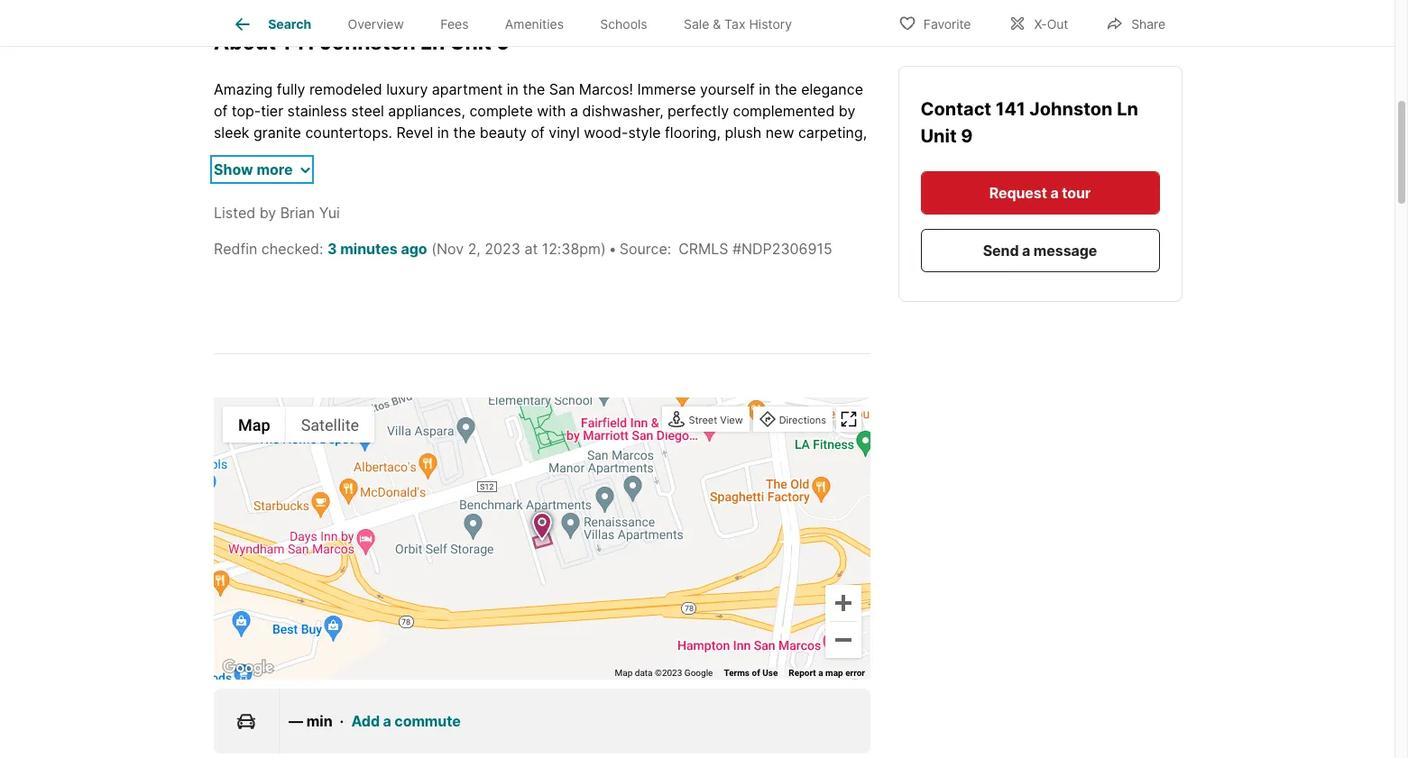 Task type: locate. For each thing, give the bounding box(es) containing it.
apartment up complete
[[432, 81, 503, 99]]

listed
[[214, 204, 255, 222]]

location
[[744, 297, 798, 315]]

luxurious
[[738, 232, 799, 250]]

a up "makeup"
[[678, 167, 686, 185]]

access
[[706, 340, 753, 358]]

within
[[481, 254, 522, 272]]

marcos up the entertainment at left top
[[320, 275, 371, 293]]

easy
[[762, 210, 794, 228]]

1 horizontal spatial map
[[615, 669, 633, 679]]

immaculate
[[391, 189, 469, 207]]

data
[[635, 669, 653, 679]]

1 horizontal spatial unit
[[921, 124, 957, 146]]

carpeting,
[[798, 124, 867, 142]]

thoughtfully
[[214, 167, 296, 185]]

0 vertical spatial map
[[238, 416, 270, 435]]

in up experience
[[437, 124, 449, 142]]

•
[[609, 240, 617, 258]]

schools
[[600, 16, 647, 32]]

complete
[[469, 102, 533, 120]]

google image
[[218, 657, 278, 680]]

map data ©2023 google
[[615, 669, 713, 679]]

commerce
[[487, 275, 561, 293]]

to down options,
[[426, 319, 440, 337]]

of left vinyl
[[531, 124, 545, 142]]

unit down contact
[[921, 124, 957, 146]]

map region
[[92, 346, 1016, 759]]

by right led
[[259, 204, 276, 222]]

1 vertical spatial johnston
[[1030, 97, 1113, 119]]

0 vertical spatial 141
[[281, 29, 315, 55]]

2 horizontal spatial san
[[678, 319, 704, 337]]

0 horizontal spatial is
[[663, 167, 674, 185]]

apartment up distance,
[[560, 232, 631, 250]]

1 horizontal spatial with
[[646, 145, 675, 163]]

ago
[[401, 240, 427, 258]]

lit
[[214, 189, 226, 207]]

view
[[720, 414, 743, 427]]

san up easy
[[678, 319, 704, 337]]

10-
[[315, 319, 338, 337]]

1 horizontal spatial johnston
[[1030, 97, 1113, 119]]

0 horizontal spatial map
[[238, 416, 270, 435]]

·
[[340, 713, 344, 731]]

variety
[[748, 275, 794, 293]]

fully
[[277, 81, 305, 99]]

your down 'flawless'
[[614, 210, 644, 228]]

0 horizontal spatial marcos
[[320, 275, 371, 293]]

1 vertical spatial your
[[425, 340, 455, 358]]

marcos up access
[[708, 319, 759, 337]]

request a tour button
[[921, 170, 1160, 214]]

terms of use link
[[724, 669, 778, 679]]

by
[[839, 102, 855, 120], [259, 204, 276, 222]]

0 horizontal spatial your
[[425, 340, 455, 358]]

2 vertical spatial with
[[798, 210, 827, 228]]

street
[[689, 414, 717, 427]]

providing
[[307, 232, 370, 250]]

1 horizontal spatial marcos
[[708, 319, 759, 337]]

google
[[684, 669, 713, 679]]

about
[[214, 29, 276, 55]]

for
[[574, 189, 593, 207]]

send
[[983, 241, 1019, 259]]

steel
[[351, 102, 384, 120]]

this
[[715, 297, 740, 315]]

1 vertical spatial 141
[[996, 97, 1026, 119]]

tab list
[[214, 0, 825, 46]]

starbucks,
[[214, 275, 287, 293]]

not
[[679, 232, 701, 250]]

fans
[[785, 145, 814, 163]]

show more
[[214, 161, 293, 179]]

1 vertical spatial ln
[[1117, 97, 1139, 119]]

bathroom.
[[319, 145, 389, 163]]

ln down share button at top
[[1117, 97, 1139, 119]]

designer
[[256, 145, 315, 163]]

to right access
[[757, 340, 771, 358]]

a left tour
[[1051, 183, 1059, 201]]

directions button
[[755, 409, 831, 433]]

options,
[[400, 297, 454, 315]]

unit left amenities
[[450, 29, 492, 55]]

1 vertical spatial is
[[802, 297, 813, 315]]

in
[[507, 81, 519, 99], [759, 81, 771, 99], [437, 124, 449, 142], [496, 210, 508, 228]]

by up carpeting,
[[839, 102, 855, 120]]

report a map error
[[789, 669, 865, 679]]

menu bar
[[223, 407, 374, 443]]

less
[[238, 319, 265, 337]]

show more button
[[214, 159, 311, 181]]

the up this
[[512, 210, 534, 228]]

—
[[289, 713, 303, 731]]

2023
[[485, 240, 520, 258]]

marcos!
[[579, 81, 633, 99]]

fees
[[440, 16, 469, 32]]

report
[[789, 669, 816, 679]]

9
[[496, 29, 510, 55], [961, 124, 973, 146]]

of down depot,
[[798, 275, 812, 293]]

more
[[257, 161, 293, 179]]

a
[[570, 102, 578, 120], [243, 145, 252, 163], [678, 167, 686, 185], [1051, 183, 1059, 201], [322, 210, 330, 228], [831, 210, 839, 228], [1023, 241, 1031, 259], [735, 275, 744, 293], [303, 319, 311, 337], [602, 340, 610, 358], [818, 669, 823, 679], [383, 713, 391, 731]]

for-
[[603, 362, 628, 380]]

request a tour
[[990, 183, 1091, 201]]

1 vertical spatial apartment
[[560, 232, 631, 250]]

map down freeway.
[[238, 416, 270, 435]]

to down drive
[[407, 340, 421, 358]]

fees tab
[[422, 3, 487, 46]]

0 horizontal spatial to
[[407, 340, 421, 358]]

1 vertical spatial san
[[291, 275, 316, 293]]

entertainment
[[299, 297, 396, 315]]

request
[[990, 183, 1048, 201]]

right
[[461, 210, 492, 228]]

comfort up apartment.
[[509, 145, 563, 163]]

of left "yui"
[[304, 210, 318, 228]]

send a message
[[983, 241, 1098, 259]]

that
[[306, 189, 333, 207]]

0 vertical spatial san
[[549, 81, 575, 99]]

0 vertical spatial by
[[839, 102, 855, 120]]

ln up luxury
[[420, 29, 445, 55]]

the up shops,
[[461, 275, 483, 293]]

amazing fully remodeled luxury apartment in the san marcos!   immerse yourself in the elegance of top-tier stainless steel appliances, complete with a dishwasher, perfectly complemented by sleek granite countertops.    revel in the beauty of vinyl wood-style flooring, plush new carpeting, and a designer bathroom.  experience ideal comfort year-round with multiple ceiling fans thoughtfully distributed throughout the apartment.  the bathroom is a true oasis, boasting back- lit led mirror that lend an immaculate touch, perfect for flawless makeup application.  enjoy the convenience of a washer and dryer, right in the comfort of your own home.  rest easy with a security gate providing added peace of mind.   this apartment offers not only luxurious living but also unbeatable convenience.    situated within walking distance, you'll find home depot, starbucks, san marcos crossroads, the commerce square shopping center, a variety of restaurants, entertainment options, shops, and much more.  for students, this location is ideal. it's less than a 10-minute drive to both california state university of san marcos and palomar college, making commuting to your education institution a breeze.  easy access to the 78 freeway.     to apply:  https://www.zumper.com/apartments-for-rent/49216591b
[[214, 81, 867, 380]]

https://www.zumper.com/apartments-
[[342, 362, 603, 380]]

0 horizontal spatial with
[[537, 102, 566, 120]]

2 horizontal spatial with
[[798, 210, 827, 228]]

1 horizontal spatial to
[[426, 319, 440, 337]]

9 right fees tab
[[496, 29, 510, 55]]

bathroom
[[593, 167, 659, 185]]

1 vertical spatial marcos
[[708, 319, 759, 337]]

the up ideal on the left of page
[[453, 124, 476, 142]]

1 vertical spatial map
[[615, 669, 633, 679]]

of down students, on the top of the page
[[661, 319, 674, 337]]

0 horizontal spatial san
[[291, 275, 316, 293]]

12:38pm)
[[542, 240, 606, 258]]

0 vertical spatial marcos
[[320, 275, 371, 293]]

the down ideal on the left of page
[[457, 167, 480, 185]]

show
[[214, 161, 253, 179]]

9 down contact
[[961, 124, 973, 146]]

1 horizontal spatial is
[[802, 297, 813, 315]]

washer
[[334, 210, 384, 228]]

peace
[[422, 232, 464, 250]]

johnston up tour
[[1030, 97, 1113, 119]]

more.
[[579, 297, 617, 315]]

johnston up remodeled
[[320, 29, 416, 55]]

center,
[[684, 275, 731, 293]]

college,
[[214, 340, 269, 358]]

with up vinyl
[[537, 102, 566, 120]]

and down location
[[763, 319, 788, 337]]

0 horizontal spatial 9
[[496, 29, 510, 55]]

3
[[327, 240, 337, 258]]

san down the unbeatable
[[291, 275, 316, 293]]

0 vertical spatial comfort
[[509, 145, 563, 163]]

comfort down for
[[539, 210, 592, 228]]

both
[[444, 319, 476, 337]]

yui
[[319, 204, 340, 222]]

freeway.
[[214, 362, 272, 380]]

map inside popup button
[[238, 416, 270, 435]]

1 horizontal spatial apartment
[[560, 232, 631, 250]]

0 horizontal spatial ln
[[420, 29, 445, 55]]

141 up request
[[996, 97, 1026, 119]]

1 vertical spatial unit
[[921, 124, 957, 146]]

is up palomar
[[802, 297, 813, 315]]

in up complemented
[[759, 81, 771, 99]]

0 vertical spatial ln
[[420, 29, 445, 55]]

map left the "data" on the left bottom of page
[[615, 669, 633, 679]]

in up mind.
[[496, 210, 508, 228]]

1 horizontal spatial by
[[839, 102, 855, 120]]

lend
[[337, 189, 366, 207]]

0 horizontal spatial 141
[[281, 29, 315, 55]]

in up complete
[[507, 81, 519, 99]]

1 horizontal spatial 9
[[961, 124, 973, 146]]

x-out
[[1034, 16, 1068, 31]]

0 vertical spatial apartment
[[432, 81, 503, 99]]

a up living
[[831, 210, 839, 228]]

0 horizontal spatial johnston
[[320, 29, 416, 55]]

your down both
[[425, 340, 455, 358]]

1 horizontal spatial ln
[[1117, 97, 1139, 119]]

1 vertical spatial 9
[[961, 124, 973, 146]]

1 horizontal spatial your
[[614, 210, 644, 228]]

0 vertical spatial unit
[[450, 29, 492, 55]]

a up the thoughtfully
[[243, 145, 252, 163]]

remodeled
[[309, 81, 382, 99]]

map for map
[[238, 416, 270, 435]]

map for map data ©2023 google
[[615, 669, 633, 679]]

redfin
[[214, 240, 257, 258]]

mirror
[[261, 189, 302, 207]]

1 horizontal spatial 141
[[996, 97, 1026, 119]]

with down style
[[646, 145, 675, 163]]

0 vertical spatial your
[[614, 210, 644, 228]]

ideal
[[473, 145, 505, 163]]

dryer,
[[417, 210, 457, 228]]

san up vinyl
[[549, 81, 575, 99]]

satellite button
[[286, 407, 374, 443]]

with
[[537, 102, 566, 120], [646, 145, 675, 163], [798, 210, 827, 228]]

(nov
[[431, 240, 464, 258]]

of up the sleek at the left top of the page
[[214, 102, 228, 120]]

1 vertical spatial by
[[259, 204, 276, 222]]

141 up fully
[[281, 29, 315, 55]]

contact
[[921, 97, 996, 119]]

of down right
[[468, 232, 481, 250]]

&
[[713, 16, 721, 32]]

and down the sleek at the left top of the page
[[214, 145, 239, 163]]

with down enjoy
[[798, 210, 827, 228]]

tab list containing search
[[214, 0, 825, 46]]

is up "makeup"
[[663, 167, 674, 185]]

tax
[[724, 16, 746, 32]]



Task type: describe. For each thing, give the bounding box(es) containing it.
0 vertical spatial 9
[[496, 29, 510, 55]]

convenience.
[[326, 254, 416, 272]]

overview tab
[[330, 3, 422, 46]]

map
[[825, 669, 843, 679]]

141 johnston ln unit 9
[[921, 97, 1139, 146]]

boasting
[[765, 167, 824, 185]]

application.
[[714, 189, 793, 207]]

home
[[717, 254, 758, 272]]

a left 10-
[[303, 319, 311, 337]]

141 inside 141 johnston ln unit 9
[[996, 97, 1026, 119]]

commuting
[[327, 340, 403, 358]]

directions
[[779, 414, 826, 427]]

only
[[705, 232, 734, 250]]

favorite
[[924, 16, 971, 31]]

use
[[762, 669, 778, 679]]

a right add on the bottom left of the page
[[383, 713, 391, 731]]

wood-
[[584, 124, 628, 142]]

oasis,
[[722, 167, 761, 185]]

the up complemented
[[775, 81, 797, 99]]

by inside 'amazing fully remodeled luxury apartment in the san marcos!   immerse yourself in the elegance of top-tier stainless steel appliances, complete with a dishwasher, perfectly complemented by sleek granite countertops.    revel in the beauty of vinyl wood-style flooring, plush new carpeting, and a designer bathroom.  experience ideal comfort year-round with multiple ceiling fans thoughtfully distributed throughout the apartment.  the bathroom is a true oasis, boasting back- lit led mirror that lend an immaculate touch, perfect for flawless makeup application.  enjoy the convenience of a washer and dryer, right in the comfort of your own home.  rest easy with a security gate providing added peace of mind.   this apartment offers not only luxurious living but also unbeatable convenience.    situated within walking distance, you'll find home depot, starbucks, san marcos crossroads, the commerce square shopping center, a variety of restaurants, entertainment options, shops, and much more.  for students, this location is ideal. it's less than a 10-minute drive to both california state university of san marcos and palomar college, making commuting to your education institution a breeze.  easy access to the 78 freeway.     to apply:  https://www.zumper.com/apartments-for-rent/49216591b'
[[839, 102, 855, 120]]

terms of use
[[724, 669, 778, 679]]

street view button
[[664, 409, 747, 433]]

revel
[[396, 124, 433, 142]]

easy
[[669, 340, 702, 358]]

2 horizontal spatial to
[[757, 340, 771, 358]]

shopping
[[617, 275, 680, 293]]

x-
[[1034, 16, 1047, 31]]

sale & tax history tab
[[666, 3, 810, 46]]

beauty
[[480, 124, 527, 142]]

0 horizontal spatial by
[[259, 204, 276, 222]]

a down the home
[[735, 275, 744, 293]]

unit inside 141 johnston ln unit 9
[[921, 124, 957, 146]]

send a message button
[[921, 228, 1160, 272]]

yourself
[[700, 81, 755, 99]]

9 inside 141 johnston ln unit 9
[[961, 124, 973, 146]]

ln inside 141 johnston ln unit 9
[[1117, 97, 1139, 119]]

led
[[230, 189, 257, 207]]

0 vertical spatial is
[[663, 167, 674, 185]]

a left map
[[818, 669, 823, 679]]

#
[[732, 240, 742, 258]]

state
[[548, 319, 584, 337]]

top-
[[232, 102, 261, 120]]

0 horizontal spatial unit
[[450, 29, 492, 55]]

report a map error link
[[789, 669, 865, 679]]

plush
[[725, 124, 762, 142]]

situated
[[420, 254, 477, 272]]

security
[[214, 232, 268, 250]]

than
[[269, 319, 299, 337]]

style
[[628, 124, 661, 142]]

elegance
[[801, 81, 863, 99]]

palomar
[[792, 319, 848, 337]]

menu bar containing map
[[223, 407, 374, 443]]

convenience
[[214, 210, 300, 228]]

a up for-
[[602, 340, 610, 358]]

tier
[[261, 102, 283, 120]]

also
[[214, 254, 242, 272]]

schools tab
[[582, 3, 666, 46]]

sleek
[[214, 124, 249, 142]]

perfect
[[520, 189, 570, 207]]

complemented
[[733, 102, 835, 120]]

brian
[[280, 204, 315, 222]]

2 vertical spatial san
[[678, 319, 704, 337]]

throughout
[[378, 167, 453, 185]]

0 horizontal spatial apartment
[[432, 81, 503, 99]]

rent/49216591b
[[628, 362, 737, 380]]

favorite button
[[883, 4, 986, 41]]

map button
[[223, 407, 286, 443]]

0 vertical spatial with
[[537, 102, 566, 120]]

and up added
[[388, 210, 413, 228]]

added
[[374, 232, 418, 250]]

an
[[370, 189, 387, 207]]

message
[[1034, 241, 1098, 259]]

search
[[268, 16, 311, 32]]

1 vertical spatial comfort
[[539, 210, 592, 228]]

ceiling
[[737, 145, 781, 163]]

restaurants,
[[214, 297, 295, 315]]

true
[[690, 167, 718, 185]]

ndp2306915
[[742, 240, 832, 258]]

1 vertical spatial with
[[646, 145, 675, 163]]

square
[[565, 275, 613, 293]]

a down that
[[322, 210, 330, 228]]

drive
[[388, 319, 422, 337]]

share
[[1131, 16, 1165, 31]]

granite
[[253, 124, 301, 142]]

makeup
[[656, 189, 710, 207]]

78
[[802, 340, 819, 358]]

the up complete
[[523, 81, 545, 99]]

street view
[[689, 414, 743, 427]]

amenities tab
[[487, 3, 582, 46]]

of left use
[[752, 669, 760, 679]]

this
[[527, 232, 556, 250]]

own
[[648, 210, 677, 228]]

a up vinyl
[[570, 102, 578, 120]]

error
[[845, 669, 865, 679]]

making
[[273, 340, 323, 358]]

commute
[[395, 713, 461, 731]]

enjoy
[[797, 189, 833, 207]]

the left 78
[[775, 340, 798, 358]]

the down back- at the top right
[[838, 189, 860, 207]]

1 horizontal spatial san
[[549, 81, 575, 99]]

and down commerce
[[507, 297, 533, 315]]

round
[[603, 145, 642, 163]]

source:
[[619, 240, 671, 258]]

a right send
[[1023, 241, 1031, 259]]

students,
[[647, 297, 711, 315]]

minutes
[[340, 240, 398, 258]]

apply:
[[297, 362, 338, 380]]

multiple
[[679, 145, 733, 163]]

immerse
[[637, 81, 696, 99]]

vinyl
[[549, 124, 580, 142]]

california
[[480, 319, 544, 337]]

0 vertical spatial johnston
[[320, 29, 416, 55]]

of down 'flawless'
[[596, 210, 610, 228]]

johnston inside 141 johnston ln unit 9
[[1030, 97, 1113, 119]]

crmls
[[678, 240, 728, 258]]

x-out button
[[994, 4, 1084, 41]]



Task type: vqa. For each thing, say whether or not it's contained in the screenshot.
first Oct from right
no



